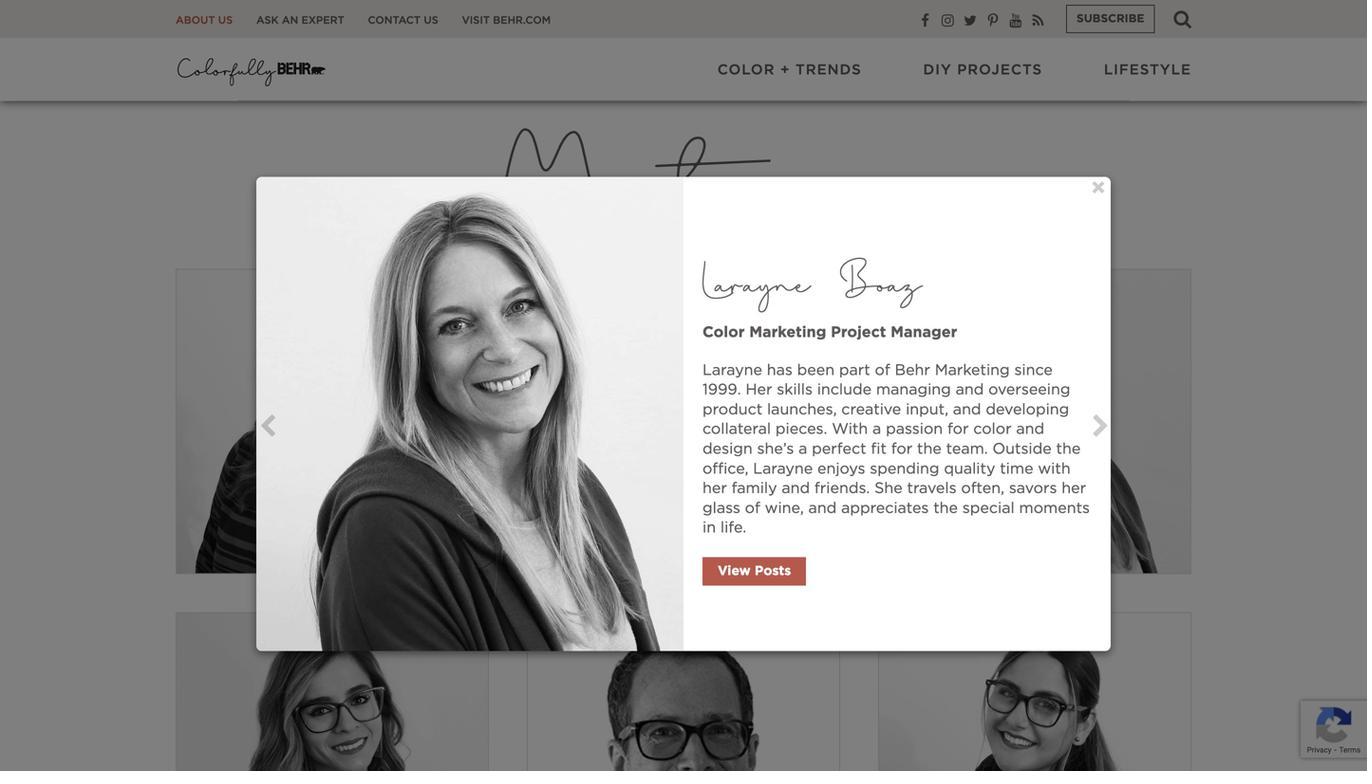 Task type: vqa. For each thing, say whether or not it's contained in the screenshot.
Color + Trends
yes



Task type: locate. For each thing, give the bounding box(es) containing it.
a down pieces.
[[799, 442, 807, 457]]

larayne for larayne boaz
[[703, 252, 811, 313]]

fit
[[871, 442, 887, 457]]

about us link
[[176, 14, 233, 27]]

since
[[1014, 363, 1053, 378]]

a
[[873, 422, 881, 437], [799, 442, 807, 457]]

chevron left image
[[259, 414, 277, 439]]

0 vertical spatial marketing
[[749, 325, 826, 340]]

0 horizontal spatial of
[[745, 501, 760, 516]]

pieces.
[[776, 422, 827, 437]]

1 vertical spatial a
[[799, 442, 807, 457]]

color up the "1999."
[[703, 325, 745, 340]]

us
[[218, 15, 233, 26], [424, 15, 438, 26]]

and
[[956, 383, 984, 398], [953, 402, 981, 418], [1016, 422, 1045, 437], [782, 481, 810, 497], [809, 501, 837, 516]]

of
[[875, 363, 890, 378], [745, 501, 760, 516]]

us for contact us
[[424, 15, 438, 26]]

design
[[703, 442, 753, 457]]

view
[[718, 565, 751, 579]]

product
[[703, 402, 763, 418]]

larayne up the color marketing project manager on the top
[[703, 252, 811, 313]]

her
[[703, 481, 727, 497], [1062, 481, 1086, 497]]

enjoys
[[818, 462, 865, 477]]

1 us from the left
[[218, 15, 233, 26]]

project
[[831, 325, 886, 340]]

0 vertical spatial for
[[948, 422, 969, 437]]

overseeing
[[989, 383, 1071, 398]]

larayne has been part of behr marketing since 1999. her skills include managing and overseeing product launches, creative input, and developing collateral pieces. with a passion for color and design she's a perfect fit for the team. outside the office, larayne enjoys spending quality time with her family and friends. she travels often, savors her glass of wine, and appreciates the special moments in life.
[[703, 363, 1090, 536]]

often,
[[961, 481, 1005, 497]]

us right about
[[218, 15, 233, 26]]

appreciates
[[841, 501, 929, 516]]

family
[[732, 481, 777, 497]]

behr.com
[[493, 15, 551, 26]]

outside
[[993, 442, 1052, 457]]

1 horizontal spatial of
[[875, 363, 890, 378]]

color
[[974, 422, 1012, 437]]

1 horizontal spatial a
[[873, 422, 881, 437]]

0 horizontal spatial her
[[703, 481, 727, 497]]

0 horizontal spatial us
[[218, 15, 233, 26]]

0 vertical spatial color
[[718, 63, 775, 77]]

0 vertical spatial of
[[875, 363, 890, 378]]

larayne for larayne has been part of behr marketing since 1999. her skills include managing and overseeing product launches, creative input, and developing collateral pieces. with a passion for color and design she's a perfect fit for the team. outside the office, larayne enjoys spending quality time with her family and friends. she travels often, savors her glass of wine, and appreciates the special moments in life.
[[703, 363, 762, 378]]

perfect
[[812, 442, 866, 457]]

color
[[718, 63, 775, 77], [703, 325, 745, 340]]

of down family
[[745, 501, 760, 516]]

about
[[176, 15, 215, 26]]

1 vertical spatial marketing
[[935, 363, 1010, 378]]

1 horizontal spatial her
[[1062, 481, 1086, 497]]

1 vertical spatial for
[[891, 442, 913, 457]]

1 horizontal spatial us
[[424, 15, 438, 26]]

contact
[[368, 15, 421, 26]]

1 vertical spatial color
[[703, 325, 745, 340]]

1 horizontal spatial marketing
[[935, 363, 1010, 378]]

chevron right image
[[1092, 414, 1110, 439]]

0 horizontal spatial marketing
[[749, 325, 826, 340]]

marketing
[[749, 325, 826, 340], [935, 363, 1010, 378]]

include
[[817, 383, 872, 398]]

savors
[[1009, 481, 1057, 497]]

marketing up has
[[749, 325, 826, 340]]

lifestyle link
[[1104, 61, 1192, 80]]

she
[[875, 481, 903, 497]]

visit
[[462, 15, 490, 26]]

of right part
[[875, 363, 890, 378]]

an
[[282, 15, 298, 26]]

2 her from the left
[[1062, 481, 1086, 497]]

input,
[[906, 402, 949, 418]]

skills
[[777, 383, 813, 398]]

color left + at the top right
[[718, 63, 775, 77]]

marketing right the behr
[[935, 363, 1010, 378]]

0 vertical spatial larayne
[[703, 252, 811, 313]]

trends
[[796, 63, 862, 77]]

1 horizontal spatial for
[[948, 422, 969, 437]]

meet
[[501, 93, 721, 259]]

larayne up the "1999."
[[703, 363, 762, 378]]

for up spending
[[891, 442, 913, 457]]

view posts
[[718, 565, 791, 579]]

has
[[767, 363, 793, 378]]

passion
[[886, 422, 943, 437]]

special
[[963, 501, 1015, 516]]

2 vertical spatial larayne
[[753, 462, 813, 477]]

1 vertical spatial of
[[745, 501, 760, 516]]

for up 'team.'
[[948, 422, 969, 437]]

her up moments
[[1062, 481, 1086, 497]]

featured image image
[[256, 177, 684, 652], [177, 270, 488, 574], [528, 270, 839, 574], [879, 270, 1191, 574], [177, 614, 488, 772], [528, 614, 839, 772], [879, 614, 1191, 772]]

search image
[[1174, 9, 1192, 28]]

the down passion
[[917, 442, 942, 457]]

spending
[[870, 462, 940, 477]]

+
[[781, 63, 791, 77]]

the
[[917, 442, 942, 457], [1056, 442, 1081, 457], [934, 501, 958, 516]]

us right contact
[[424, 15, 438, 26]]

office,
[[703, 462, 749, 477]]

for
[[948, 422, 969, 437], [891, 442, 913, 457]]

developing
[[986, 402, 1069, 418]]

us inside 'link'
[[424, 15, 438, 26]]

0 horizontal spatial for
[[891, 442, 913, 457]]

a up fit
[[873, 422, 881, 437]]

1 vertical spatial larayne
[[703, 363, 762, 378]]

2 us from the left
[[424, 15, 438, 26]]

her up glass
[[703, 481, 727, 497]]

0 horizontal spatial a
[[799, 442, 807, 457]]

larayne
[[703, 252, 811, 313], [703, 363, 762, 378], [753, 462, 813, 477]]

larayne down she's
[[753, 462, 813, 477]]



Task type: describe. For each thing, give the bounding box(es) containing it.
projects
[[957, 63, 1043, 77]]

diy projects
[[923, 63, 1043, 77]]

×
[[1091, 177, 1106, 201]]

boaz
[[840, 252, 922, 313]]

posts
[[755, 565, 791, 579]]

marketing inside larayne has been part of behr marketing since 1999. her skills include managing and overseeing product launches, creative input, and developing collateral pieces. with a passion for color and design she's a perfect fit for the team. outside the office, larayne enjoys spending quality time with her family and friends. she travels often, savors her glass of wine, and appreciates the special moments in life.
[[935, 363, 1010, 378]]

life.
[[721, 521, 747, 536]]

color + trends
[[718, 63, 862, 77]]

creative
[[842, 402, 901, 418]]

color + trends link
[[718, 61, 862, 80]]

glass
[[703, 501, 740, 516]]

in
[[703, 521, 716, 536]]

0 vertical spatial a
[[873, 422, 881, 437]]

collateral
[[703, 422, 771, 437]]

us for about us
[[218, 15, 233, 26]]

travels
[[907, 481, 957, 497]]

color for color + trends
[[718, 63, 775, 77]]

contact us
[[368, 15, 438, 26]]

larayne boaz
[[703, 252, 922, 313]]

contact us link
[[368, 14, 438, 27]]

friends.
[[815, 481, 870, 497]]

managing
[[876, 383, 951, 398]]

1 her from the left
[[703, 481, 727, 497]]

the up with
[[1056, 442, 1081, 457]]

diy projects link
[[923, 61, 1043, 80]]

moments
[[1019, 501, 1090, 516]]

behr
[[895, 363, 930, 378]]

ask an expert
[[256, 15, 344, 26]]

wine,
[[765, 501, 804, 516]]

diy
[[923, 63, 952, 77]]

with
[[1038, 462, 1071, 477]]

color marketing project manager
[[703, 325, 957, 340]]

she's
[[757, 442, 794, 457]]

ask
[[256, 15, 279, 26]]

ask an expert link
[[256, 14, 344, 27]]

1999.
[[703, 383, 741, 398]]

quality
[[944, 462, 995, 477]]

manager
[[891, 325, 957, 340]]

colorfully behr image
[[176, 52, 328, 90]]

visit behr.com
[[462, 15, 551, 26]]

the down travels
[[934, 501, 958, 516]]

launches,
[[767, 402, 837, 418]]

lifestyle
[[1104, 63, 1192, 77]]

part
[[839, 363, 870, 378]]

been
[[797, 363, 835, 378]]

visit behr.com link
[[462, 14, 551, 27]]

team.
[[946, 442, 988, 457]]

her
[[746, 383, 772, 398]]

expert
[[301, 15, 344, 26]]

view posts link
[[703, 558, 806, 586]]

color for color marketing project manager
[[703, 325, 745, 340]]

with
[[832, 422, 868, 437]]

× button
[[1091, 177, 1106, 201]]

time
[[1000, 462, 1034, 477]]

about us
[[176, 15, 233, 26]]



